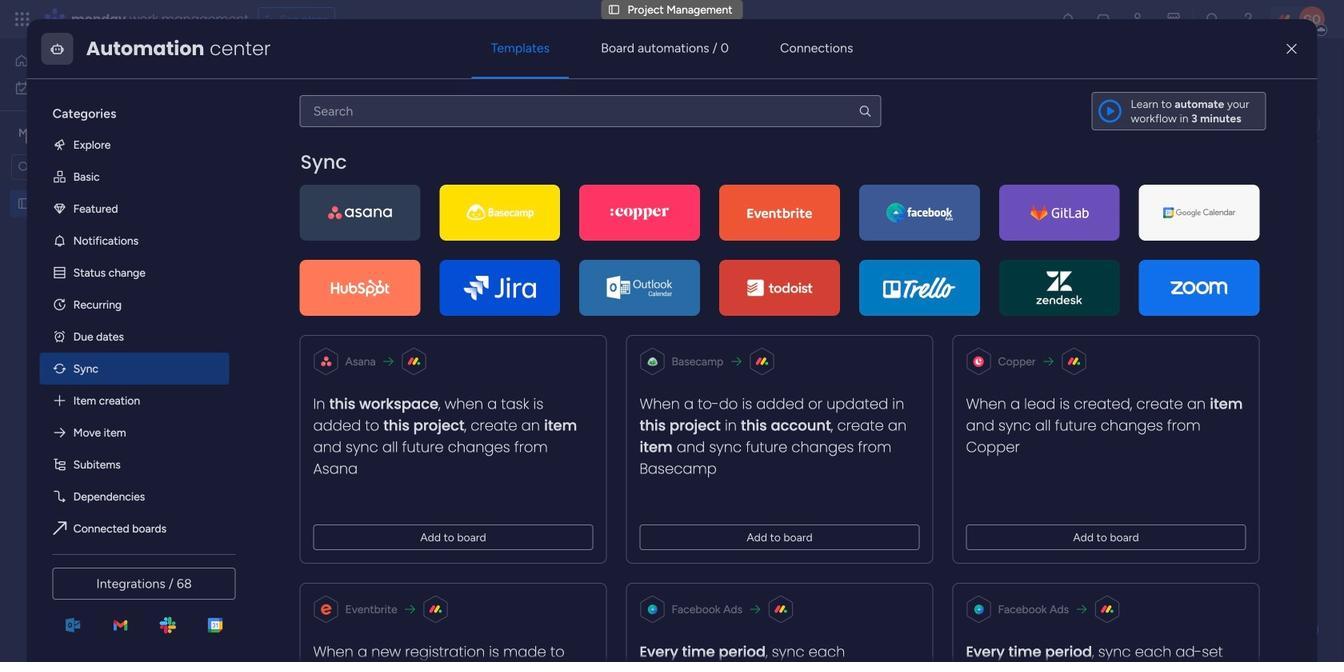 Task type: vqa. For each thing, say whether or not it's contained in the screenshot.
bottom option
yes



Task type: locate. For each thing, give the bounding box(es) containing it.
invite members image
[[1131, 11, 1147, 27]]

list box
[[40, 92, 242, 545], [0, 187, 204, 433]]

option down search in workspace field
[[0, 189, 204, 192]]

None search field
[[300, 95, 881, 127]]

workspace image
[[15, 124, 31, 142]]

search everything image
[[1205, 11, 1221, 27]]

option up workspace selection element
[[10, 48, 194, 74]]

angle down image
[[310, 161, 317, 173]]

see plans image
[[265, 10, 280, 28]]

board activity image
[[1176, 59, 1195, 78]]

None field
[[239, 52, 511, 86], [262, 216, 311, 237], [239, 52, 511, 86], [262, 216, 311, 237]]

heading
[[40, 92, 229, 129]]

option
[[10, 48, 194, 74], [0, 189, 204, 192]]

add to favorites image
[[546, 60, 562, 76]]

0 vertical spatial option
[[10, 48, 194, 74]]



Task type: describe. For each thing, give the bounding box(es) containing it.
monday marketplace image
[[1166, 11, 1182, 27]]

workspace selection element
[[15, 123, 134, 144]]

help image
[[1240, 11, 1256, 27]]

add view image
[[463, 119, 469, 131]]

select product image
[[14, 11, 30, 27]]

more dots image
[[741, 221, 752, 233]]

Search in workspace field
[[34, 158, 134, 176]]

Search for a column type search field
[[300, 95, 881, 127]]

show board description image
[[518, 61, 538, 77]]

update feed image
[[1095, 11, 1111, 27]]

search image
[[858, 104, 872, 118]]

gary orlando image
[[1299, 6, 1325, 32]]

1 vertical spatial option
[[0, 189, 204, 192]]

notifications image
[[1060, 11, 1076, 27]]

collapse board header image
[[1303, 118, 1316, 131]]

public board image
[[17, 196, 32, 211]]



